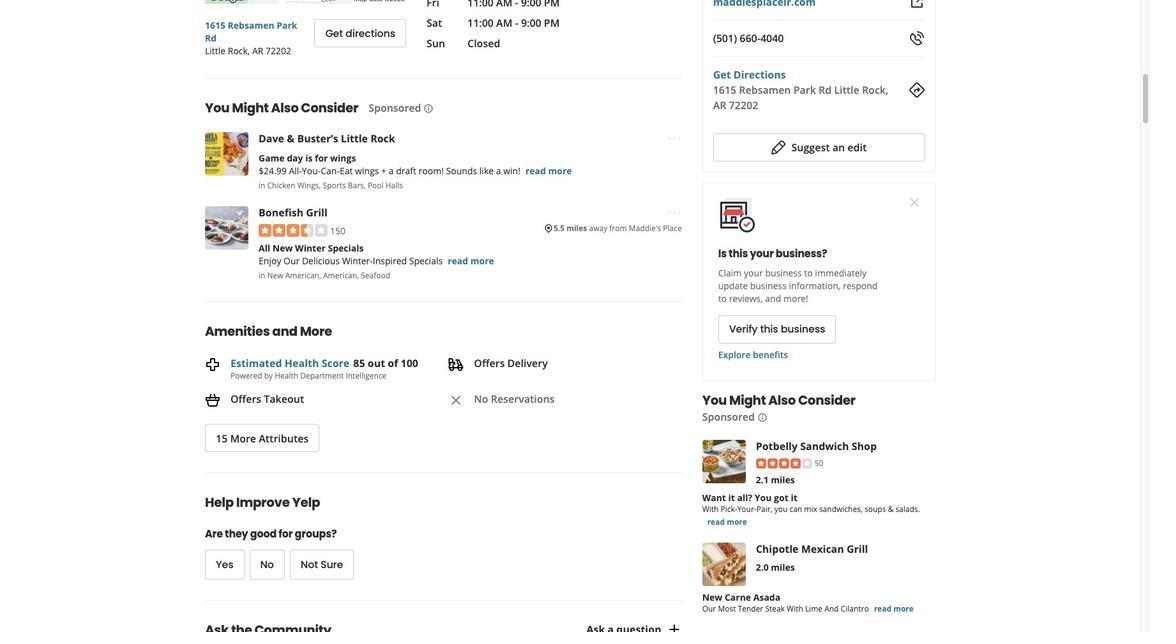 Task type: locate. For each thing, give the bounding box(es) containing it.
1 vertical spatial park
[[794, 83, 816, 97]]

park inside 1615 rebsamen park rd little rock, ar 72202
[[277, 19, 297, 31]]

read more link for our most tender steak with lime and cilantro
[[874, 604, 914, 614]]

also up potbelly
[[769, 391, 796, 409]]

not
[[301, 558, 318, 572]]

sports
[[323, 180, 346, 191]]

you might also consider up 'dave' on the left top of the page
[[205, 99, 358, 117]]

1 vertical spatial more
[[230, 432, 256, 446]]

you
[[775, 504, 788, 515]]

business up reviews, on the top right
[[750, 279, 787, 291]]

1 horizontal spatial rock,
[[862, 83, 889, 97]]

no reservations
[[474, 392, 555, 406]]

0 horizontal spatial get
[[325, 26, 343, 41]]

pool
[[368, 180, 384, 191]]

in inside game day is for wings $24.99 all-you-can-eat wings + a draft room! sounds like a win! read more in chicken wings, sports bars, pool halls
[[259, 180, 265, 191]]

100
[[401, 357, 418, 371]]

get directions
[[325, 26, 395, 41]]

24 phone v2 image
[[910, 30, 925, 45]]

consider up sandwich in the right of the page
[[798, 391, 856, 409]]

to up "information,"
[[804, 266, 813, 279]]

1 horizontal spatial rebsamen
[[739, 83, 791, 97]]

for inside game day is for wings $24.99 all-you-can-eat wings + a draft room! sounds like a win! read more in chicken wings, sports bars, pool halls
[[315, 152, 328, 164]]

specials up winter-
[[328, 242, 364, 254]]

am
[[496, 16, 513, 30]]

potbelly sandwich shop
[[756, 439, 877, 453]]

miles right 5.5
[[567, 223, 587, 234]]

rock
[[371, 132, 395, 146]]

estimated health score link
[[231, 357, 350, 371]]

grill down wings,
[[306, 206, 328, 220]]

1 vertical spatial 24 more v2 image
[[667, 205, 682, 221]]

1 horizontal spatial rd
[[819, 83, 832, 97]]

0 vertical spatial might
[[232, 99, 269, 117]]

1615
[[205, 19, 225, 31], [713, 83, 737, 97]]

our right enjoy
[[284, 255, 300, 267]]

no down good
[[260, 558, 274, 572]]

15 more attributes
[[216, 432, 309, 446]]

16 marker v2 image
[[544, 223, 554, 234]]

help
[[205, 494, 234, 512]]

0 vertical spatial our
[[284, 255, 300, 267]]

in inside all new winter specials enjoy our delicious winter-inspired specials read more in new american, american, seafood
[[259, 270, 265, 281]]

health right by on the left of the page
[[275, 371, 298, 382]]

asada
[[754, 591, 781, 604]]

1 horizontal spatial our
[[702, 604, 716, 614]]

no inside 'button'
[[260, 558, 274, 572]]

grill right mexican
[[847, 542, 868, 556]]

it left all?
[[729, 492, 735, 504]]

1 horizontal spatial more
[[300, 323, 332, 341]]

little left the rock
[[341, 132, 368, 146]]

72202 down 1615 rebsamen park rd link
[[266, 45, 291, 57]]

sponsored up the rock
[[369, 101, 421, 115]]

1 horizontal spatial you might also consider
[[702, 391, 856, 409]]

more
[[548, 165, 572, 177], [471, 255, 494, 267], [727, 517, 747, 528], [894, 604, 914, 614]]

150
[[330, 225, 346, 237]]

explore
[[718, 348, 751, 360]]

claim
[[718, 266, 742, 279]]

2 horizontal spatial little
[[834, 83, 860, 97]]

read more link for $24.99 all-you-can-eat wings + a draft room! sounds like a win!
[[526, 165, 572, 177]]

you might also consider for 16 info v2 image
[[702, 391, 856, 409]]

more right 15
[[230, 432, 256, 446]]

you up dave & buster's little rock image
[[205, 99, 230, 117]]

16 info v2 image
[[424, 103, 434, 114]]

sounds
[[446, 165, 477, 177]]

amenities and more element
[[185, 302, 692, 452]]

1 vertical spatial rebsamen
[[739, 83, 791, 97]]

are
[[205, 527, 223, 542]]

24 order v2 image
[[449, 357, 464, 372]]

0 vertical spatial your
[[750, 246, 774, 261]]

consider up dave & buster's little rock link
[[301, 99, 358, 117]]

business
[[765, 266, 802, 279], [750, 279, 787, 291], [781, 322, 825, 336]]

chipotle mexican grill image
[[702, 543, 746, 586]]

rock, inside 1615 rebsamen park rd little rock, ar 72202
[[228, 45, 250, 57]]

mix
[[804, 504, 817, 515]]

sat
[[427, 16, 442, 30]]

0 vertical spatial rd
[[205, 32, 217, 44]]

1 vertical spatial no
[[260, 558, 274, 572]]

1 horizontal spatial sponsored
[[702, 410, 755, 424]]

0 horizontal spatial american,
[[285, 270, 321, 281]]

offers takeout
[[231, 392, 304, 406]]

1 vertical spatial &
[[888, 504, 894, 515]]

1 horizontal spatial specials
[[409, 255, 443, 267]]

might for 16 info v2 icon at the top of the page
[[232, 99, 269, 117]]

and up estimated health score link
[[272, 323, 298, 341]]

by
[[264, 371, 273, 382]]

0 horizontal spatial rebsamen
[[228, 19, 274, 31]]

might up 'dave' on the left top of the page
[[232, 99, 269, 117]]

park down 'map' image
[[277, 19, 297, 31]]

little down 1615 rebsamen park rd link
[[205, 45, 226, 57]]

you for 16 info v2 image
[[702, 391, 727, 409]]

chipotle
[[756, 542, 799, 556]]

ar down get directions link
[[713, 98, 727, 112]]

1 vertical spatial get
[[713, 67, 731, 81]]

miles for 5.5
[[567, 223, 587, 234]]

offers delivery
[[474, 357, 548, 371]]

& right soups
[[888, 504, 894, 515]]

american, down delicious
[[285, 270, 321, 281]]

0 vertical spatial rock,
[[228, 45, 250, 57]]

0 horizontal spatial grill
[[306, 206, 328, 220]]

our inside all new winter specials enjoy our delicious winter-inspired specials read more in new american, american, seafood
[[284, 255, 300, 267]]

might up 16 info v2 image
[[729, 391, 766, 409]]

0 vertical spatial 1615
[[205, 19, 225, 31]]

for
[[315, 152, 328, 164], [279, 527, 293, 542]]

american, down winter-
[[323, 270, 359, 281]]

1 vertical spatial you might also consider
[[702, 391, 856, 409]]

reservations
[[491, 392, 555, 406]]

15 more attributes button
[[205, 424, 319, 452]]

1 vertical spatial consider
[[798, 391, 856, 409]]

0 vertical spatial sponsored
[[369, 101, 421, 115]]

miles down chipotle
[[771, 561, 795, 574]]

miles down 4 star rating image
[[771, 474, 795, 486]]

0 horizontal spatial rd
[[205, 32, 217, 44]]

0 horizontal spatial 1615
[[205, 19, 225, 31]]

rock,
[[228, 45, 250, 57], [862, 83, 889, 97]]

for inside help improve yelp element
[[279, 527, 293, 542]]

like
[[480, 165, 494, 177]]

read inside new carne asada our most tender steak with lime and cilantro read more
[[874, 604, 892, 614]]

0 horizontal spatial a
[[389, 165, 394, 177]]

it right got
[[791, 492, 798, 504]]

1 horizontal spatial with
[[787, 604, 803, 614]]

1 horizontal spatial 1615
[[713, 83, 737, 97]]

0 horizontal spatial you might also consider
[[205, 99, 358, 117]]

business down more!
[[781, 322, 825, 336]]

close image
[[907, 195, 922, 210]]

mexican
[[801, 542, 844, 556]]

wings up eat
[[330, 152, 356, 164]]

in
[[259, 180, 265, 191], [259, 270, 265, 281]]

sponsored
[[369, 101, 421, 115], [702, 410, 755, 424]]

to down update
[[718, 292, 727, 304]]

consider
[[301, 99, 358, 117], [798, 391, 856, 409]]

directions
[[346, 26, 395, 41]]

and
[[825, 604, 839, 614]]

0 vertical spatial you might also consider
[[205, 99, 358, 117]]

72202
[[266, 45, 291, 57], [729, 98, 758, 112]]

0 vertical spatial offers
[[474, 357, 505, 371]]

0 vertical spatial &
[[287, 132, 295, 146]]

get left directions
[[325, 26, 343, 41]]

1 horizontal spatial american,
[[323, 270, 359, 281]]

2 24 more v2 image from the top
[[667, 205, 682, 221]]

rock, inside get directions 1615 rebsamen park rd little rock, ar 72202
[[862, 83, 889, 97]]

park inside get directions 1615 rebsamen park rd little rock, ar 72202
[[794, 83, 816, 97]]

&
[[287, 132, 295, 146], [888, 504, 894, 515]]

ar inside get directions 1615 rebsamen park rd little rock, ar 72202
[[713, 98, 727, 112]]

1 horizontal spatial and
[[765, 292, 781, 304]]

more up score
[[300, 323, 332, 341]]

1615 inside get directions 1615 rebsamen park rd little rock, ar 72202
[[713, 83, 737, 97]]

offers for offers delivery
[[474, 357, 505, 371]]

more
[[300, 323, 332, 341], [230, 432, 256, 446]]

no button
[[249, 550, 285, 580]]

it
[[729, 492, 735, 504], [791, 492, 798, 504]]

lime
[[805, 604, 823, 614]]

a right like
[[496, 165, 501, 177]]

for right good
[[279, 527, 293, 542]]

they
[[225, 527, 248, 542]]

get for get directions
[[325, 26, 343, 41]]

1 horizontal spatial offers
[[474, 357, 505, 371]]

1 horizontal spatial ar
[[713, 98, 727, 112]]

1 horizontal spatial &
[[888, 504, 894, 515]]

in down enjoy
[[259, 270, 265, 281]]

1 vertical spatial sponsored
[[702, 410, 755, 424]]

2 american, from the left
[[323, 270, 359, 281]]

suggest an edit button
[[713, 133, 925, 161]]

amenities
[[205, 323, 270, 341]]

0 horizontal spatial with
[[702, 504, 719, 515]]

for right is
[[315, 152, 328, 164]]

your right claim
[[744, 266, 763, 279]]

2 vertical spatial little
[[341, 132, 368, 146]]

0 horizontal spatial more
[[230, 432, 256, 446]]

offers
[[474, 357, 505, 371], [231, 392, 261, 406]]

24 external link v2 image
[[910, 0, 925, 9]]

0 horizontal spatial park
[[277, 19, 297, 31]]

read more link
[[526, 165, 572, 177], [448, 255, 494, 267], [707, 517, 747, 528], [874, 604, 914, 614]]

1 vertical spatial also
[[769, 391, 796, 409]]

1 vertical spatial ar
[[713, 98, 727, 112]]

0 horizontal spatial &
[[287, 132, 295, 146]]

0 vertical spatial for
[[315, 152, 328, 164]]

& right 'dave' on the left top of the page
[[287, 132, 295, 146]]

this
[[729, 246, 748, 261], [760, 322, 778, 336]]

& inside want it all? you got it with pick-your-pair, you can mix sandwiches, soups & salads. read more
[[888, 504, 894, 515]]

660-
[[740, 31, 761, 45]]

24 medical v2 image
[[205, 357, 220, 372]]

and inside is this your business? claim your business to immediately update business information, respond to reviews, and more!
[[765, 292, 781, 304]]

estimated health score 85 out of 100 powered by health department intelligence
[[231, 357, 418, 382]]

85
[[353, 357, 365, 371]]

24 more v2 image for dave & buster's little rock
[[667, 131, 682, 147]]

park up suggest
[[794, 83, 816, 97]]

you for 16 info v2 icon at the top of the page
[[205, 99, 230, 117]]

more inside game day is for wings $24.99 all-you-can-eat wings + a draft room! sounds like a win! read more in chicken wings, sports bars, pool halls
[[548, 165, 572, 177]]

might
[[232, 99, 269, 117], [729, 391, 766, 409]]

dave & buster's little rock
[[259, 132, 395, 146]]

potbelly sandwich shop image
[[702, 440, 746, 483]]

group
[[205, 550, 591, 580]]

game day is for wings $24.99 all-you-can-eat wings + a draft room! sounds like a win! read more in chicken wings, sports bars, pool halls
[[259, 152, 572, 191]]

this for business
[[760, 322, 778, 336]]

to
[[804, 266, 813, 279], [718, 292, 727, 304]]

1 vertical spatial this
[[760, 322, 778, 336]]

with left lime
[[787, 604, 803, 614]]

read inside game day is for wings $24.99 all-you-can-eat wings + a draft room! sounds like a win! read more in chicken wings, sports bars, pool halls
[[526, 165, 546, 177]]

1 horizontal spatial park
[[794, 83, 816, 97]]

rebsamen down 'map' image
[[228, 19, 274, 31]]

0 vertical spatial also
[[271, 99, 299, 117]]

0 vertical spatial park
[[277, 19, 297, 31]]

0 horizontal spatial sponsored
[[369, 101, 421, 115]]

our left most
[[702, 604, 716, 614]]

1 vertical spatial our
[[702, 604, 716, 614]]

new inside new carne asada our most tender steak with lime and cilantro read more
[[702, 591, 723, 604]]

also up 'dave' on the left top of the page
[[271, 99, 299, 117]]

new left the carne
[[702, 591, 723, 604]]

0 vertical spatial new
[[273, 242, 293, 254]]

rebsamen down directions
[[739, 83, 791, 97]]

1 vertical spatial miles
[[771, 474, 795, 486]]

bonefish grill link
[[259, 206, 328, 220]]

specials right inspired
[[409, 255, 443, 267]]

1 horizontal spatial you
[[702, 391, 727, 409]]

got
[[774, 492, 789, 504]]

miles inside chipotle mexican grill 2.0 miles
[[771, 561, 795, 574]]

24 shopping v2 image
[[205, 393, 220, 408]]

ar down 1615 rebsamen park rd link
[[252, 45, 263, 57]]

1 horizontal spatial this
[[760, 322, 778, 336]]

1 horizontal spatial no
[[474, 392, 488, 406]]

0 vertical spatial ar
[[252, 45, 263, 57]]

0 vertical spatial this
[[729, 246, 748, 261]]

1 horizontal spatial also
[[769, 391, 796, 409]]

this inside is this your business? claim your business to immediately update business information, respond to reviews, and more!
[[729, 246, 748, 261]]

1 vertical spatial rock,
[[862, 83, 889, 97]]

little inside get directions 1615 rebsamen park rd little rock, ar 72202
[[834, 83, 860, 97]]

0 horizontal spatial this
[[729, 246, 748, 261]]

your right is
[[750, 246, 774, 261]]

1 vertical spatial offers
[[231, 392, 261, 406]]

2 in from the top
[[259, 270, 265, 281]]

respond
[[843, 279, 878, 291]]

get inside get directions 1615 rebsamen park rd little rock, ar 72202
[[713, 67, 731, 81]]

0 horizontal spatial specials
[[328, 242, 364, 254]]

1 vertical spatial new
[[267, 270, 283, 281]]

this up benefits
[[760, 322, 778, 336]]

offers down powered
[[231, 392, 261, 406]]

0 horizontal spatial no
[[260, 558, 274, 572]]

2.1
[[756, 474, 769, 486]]

4 star rating image
[[756, 459, 812, 469]]

1 24 more v2 image from the top
[[667, 131, 682, 147]]

this right is
[[729, 246, 748, 261]]

no inside amenities and more element
[[474, 392, 488, 406]]

1 horizontal spatial it
[[791, 492, 798, 504]]

16 info v2 image
[[758, 412, 768, 422]]

1615 inside 1615 rebsamen park rd little rock, ar 72202
[[205, 19, 225, 31]]

get directions link
[[315, 19, 406, 47]]

chipotle mexican grill link
[[756, 542, 868, 556]]

sponsored for 16 info v2 image
[[702, 410, 755, 424]]

you
[[205, 99, 230, 117], [702, 391, 727, 409], [755, 492, 772, 504]]

72202 down get directions link
[[729, 98, 758, 112]]

24 directions v2 image
[[910, 82, 925, 97]]

new up enjoy
[[273, 242, 293, 254]]

this for your
[[729, 246, 748, 261]]

1 vertical spatial little
[[834, 83, 860, 97]]

sponsored for 16 info v2 icon at the top of the page
[[369, 101, 421, 115]]

you down 'explore'
[[702, 391, 727, 409]]

a right +
[[389, 165, 394, 177]]

0 horizontal spatial rock,
[[228, 45, 250, 57]]

1 vertical spatial with
[[787, 604, 803, 614]]

4040
[[761, 31, 784, 45]]

you down 2.1
[[755, 492, 772, 504]]

0 vertical spatial no
[[474, 392, 488, 406]]

more inside all new winter specials enjoy our delicious winter-inspired specials read more in new american, american, seafood
[[471, 255, 494, 267]]

cilantro
[[841, 604, 869, 614]]

and left more!
[[765, 292, 781, 304]]

sure
[[321, 558, 343, 572]]

rock, down 1615 rebsamen park rd link
[[228, 45, 250, 57]]

rock, left the '24 directions v2' image at the top right
[[862, 83, 889, 97]]

new down enjoy
[[267, 270, 283, 281]]

you inside want it all? you got it with pick-your-pair, you can mix sandwiches, soups & salads. read more
[[755, 492, 772, 504]]

1 vertical spatial for
[[279, 527, 293, 542]]

rd inside 1615 rebsamen park rd little rock, ar 72202
[[205, 32, 217, 44]]

0 horizontal spatial you
[[205, 99, 230, 117]]

0 horizontal spatial our
[[284, 255, 300, 267]]

0 horizontal spatial ar
[[252, 45, 263, 57]]

little up the an
[[834, 83, 860, 97]]

business down business?
[[765, 266, 802, 279]]

1 vertical spatial 1615
[[713, 83, 737, 97]]

bonefish grill image
[[205, 206, 248, 250]]

rd
[[205, 32, 217, 44], [819, 83, 832, 97]]

ar
[[252, 45, 263, 57], [713, 98, 727, 112]]

0 horizontal spatial consider
[[301, 99, 358, 117]]

you might also consider up 16 info v2 image
[[702, 391, 856, 409]]

attributes
[[259, 432, 309, 446]]

more!
[[784, 292, 808, 304]]

2 vertical spatial miles
[[771, 561, 795, 574]]

wings left +
[[355, 165, 379, 177]]

offers right 24 order v2 icon
[[474, 357, 505, 371]]

score
[[322, 357, 350, 371]]

in down $24.99
[[259, 180, 265, 191]]

2 vertical spatial you
[[755, 492, 772, 504]]

1 in from the top
[[259, 180, 265, 191]]

group containing yes
[[205, 550, 591, 580]]

with left the pick- on the bottom right of the page
[[702, 504, 719, 515]]

yes
[[216, 558, 233, 572]]

get directions 1615 rebsamen park rd little rock, ar 72202
[[713, 67, 889, 112]]

0 horizontal spatial 72202
[[266, 45, 291, 57]]

ar inside 1615 rebsamen park rd little rock, ar 72202
[[252, 45, 263, 57]]

0 vertical spatial consider
[[301, 99, 358, 117]]

1 vertical spatial 72202
[[729, 98, 758, 112]]

get down the (501)
[[713, 67, 731, 81]]

bonefish
[[259, 206, 304, 220]]

no right the 24 close v2 icon at the bottom of page
[[474, 392, 488, 406]]

1 vertical spatial in
[[259, 270, 265, 281]]

72202 inside get directions 1615 rebsamen park rd little rock, ar 72202
[[729, 98, 758, 112]]

sponsored left 16 info v2 image
[[702, 410, 755, 424]]

1 vertical spatial might
[[729, 391, 766, 409]]

0 horizontal spatial for
[[279, 527, 293, 542]]

2 vertical spatial new
[[702, 591, 723, 604]]

1 horizontal spatial grill
[[847, 542, 868, 556]]

1 horizontal spatial get
[[713, 67, 731, 81]]

0 vertical spatial more
[[300, 323, 332, 341]]

24 more v2 image
[[667, 131, 682, 147], [667, 205, 682, 221]]

place
[[663, 223, 682, 234]]



Task type: vqa. For each thing, say whether or not it's contained in the screenshot.
AR
yes



Task type: describe. For each thing, give the bounding box(es) containing it.
want
[[702, 492, 726, 504]]

read inside want it all? you got it with pick-your-pair, you can mix sandwiches, soups & salads. read more
[[707, 517, 725, 528]]

no for no reservations
[[474, 392, 488, 406]]

verify
[[729, 322, 758, 336]]

department
[[300, 371, 344, 382]]

from
[[610, 223, 627, 234]]

all new winter specials enjoy our delicious winter-inspired specials read more in new american, american, seafood
[[259, 242, 494, 281]]

sandwich
[[800, 439, 849, 453]]

soups
[[865, 504, 886, 515]]

information,
[[789, 279, 841, 291]]

0 vertical spatial business
[[765, 266, 802, 279]]

0 vertical spatial wings
[[330, 152, 356, 164]]

1 it from the left
[[729, 492, 735, 504]]

2 a from the left
[[496, 165, 501, 177]]

rebsamen inside get directions 1615 rebsamen park rd little rock, ar 72202
[[739, 83, 791, 97]]

consider for 16 info v2 image
[[798, 391, 856, 409]]

1 vertical spatial business
[[750, 279, 787, 291]]

are they good for groups?
[[205, 527, 337, 542]]

delivery
[[508, 357, 548, 371]]

is this your business? claim your business to immediately update business information, respond to reviews, and more!
[[718, 246, 878, 304]]

shop
[[852, 439, 877, 453]]

is
[[305, 152, 313, 164]]

rebsamen inside 1615 rebsamen park rd little rock, ar 72202
[[228, 19, 274, 31]]

with inside new carne asada our most tender steak with lime and cilantro read more
[[787, 604, 803, 614]]

group inside help improve yelp element
[[205, 550, 591, 580]]

9:00
[[521, 16, 541, 30]]

1 horizontal spatial little
[[341, 132, 368, 146]]

of
[[388, 357, 398, 371]]

immediately
[[815, 266, 867, 279]]

24 more v2 image for bonefish grill
[[667, 205, 682, 221]]

powered
[[231, 371, 262, 382]]

verify this business link
[[718, 315, 836, 343]]

11:00 am - 9:00 pm
[[468, 16, 560, 30]]

2.1 miles
[[756, 474, 795, 486]]

chicken
[[267, 180, 295, 191]]

2.0
[[756, 561, 769, 574]]

read inside all new winter specials enjoy our delicious winter-inspired specials read more in new american, american, seafood
[[448, 255, 468, 267]]

24 pencil v2 image
[[771, 139, 787, 155]]

pm
[[544, 16, 560, 30]]

new carne asada our most tender steak with lime and cilantro read more
[[702, 591, 914, 614]]

50
[[815, 457, 824, 468]]

game
[[259, 152, 285, 164]]

pick-
[[721, 504, 738, 515]]

1 american, from the left
[[285, 270, 321, 281]]

rd inside get directions 1615 rebsamen park rd little rock, ar 72202
[[819, 83, 832, 97]]

little inside 1615 rebsamen park rd little rock, ar 72202
[[205, 45, 226, 57]]

more inside new carne asada our most tender steak with lime and cilantro read more
[[894, 604, 914, 614]]

you might also consider for 16 info v2 icon at the top of the page
[[205, 99, 358, 117]]

with inside want it all? you got it with pick-your-pair, you can mix sandwiches, soups & salads. read more
[[702, 504, 719, 515]]

1 vertical spatial your
[[744, 266, 763, 279]]

good
[[250, 527, 277, 542]]

not sure
[[301, 558, 343, 572]]

more inside 'dropdown button'
[[230, 432, 256, 446]]

dave
[[259, 132, 284, 146]]

map image
[[205, 0, 406, 4]]

more inside want it all? you got it with pick-your-pair, you can mix sandwiches, soups & salads. read more
[[727, 517, 747, 528]]

help improve yelp
[[205, 494, 320, 512]]

closed
[[468, 36, 500, 50]]

dave & buster's little rock image
[[205, 132, 248, 176]]

maddie's
[[629, 223, 661, 234]]

3.5 star rating image
[[259, 224, 328, 237]]

buster's
[[297, 132, 338, 146]]

1 vertical spatial wings
[[355, 165, 379, 177]]

draft
[[396, 165, 416, 177]]

0 vertical spatial specials
[[328, 242, 364, 254]]

24 close v2 image
[[449, 393, 464, 408]]

5.5
[[554, 223, 565, 234]]

reviews,
[[729, 292, 763, 304]]

1 horizontal spatial to
[[804, 266, 813, 279]]

all-
[[289, 165, 302, 177]]

business?
[[776, 246, 827, 261]]

1 a from the left
[[389, 165, 394, 177]]

benefits
[[753, 348, 788, 360]]

verify this business
[[729, 322, 825, 336]]

5.5 miles away from maddie's place
[[554, 223, 682, 234]]

get directions link
[[713, 67, 786, 81]]

read more link for with pick-your-pair, you can mix sandwiches, soups & salads.
[[707, 517, 747, 528]]

get for get directions 1615 rebsamen park rd little rock, ar 72202
[[713, 67, 731, 81]]

-
[[515, 16, 518, 30]]

explore benefits link
[[718, 348, 788, 360]]

halls
[[386, 180, 403, 191]]

2 it from the left
[[791, 492, 798, 504]]

1 vertical spatial to
[[718, 292, 727, 304]]

estimated
[[231, 357, 282, 371]]

steak
[[765, 604, 785, 614]]

potbelly
[[756, 439, 798, 453]]

update
[[718, 279, 748, 291]]

day
[[287, 152, 303, 164]]

takeout
[[264, 392, 304, 406]]

1615 rebsamen park rd link
[[205, 19, 297, 44]]

want it all? you got it with pick-your-pair, you can mix sandwiches, soups & salads. read more
[[702, 492, 920, 528]]

read more link for enjoy our delicious winter-inspired specials
[[448, 255, 494, 267]]

an
[[833, 140, 845, 154]]

grill inside chipotle mexican grill 2.0 miles
[[847, 542, 868, 556]]

inspired
[[373, 255, 407, 267]]

+
[[381, 165, 386, 177]]

our inside new carne asada our most tender steak with lime and cilantro read more
[[702, 604, 716, 614]]

away
[[589, 223, 608, 234]]

24 add v2 image
[[667, 622, 682, 632]]

and inside amenities and more element
[[272, 323, 298, 341]]

might for 16 info v2 image
[[729, 391, 766, 409]]

all
[[259, 242, 270, 254]]

pair,
[[757, 504, 773, 515]]

1 vertical spatial specials
[[409, 255, 443, 267]]

11:00
[[468, 16, 494, 30]]

enjoy
[[259, 255, 281, 267]]

also for 16 info v2 image
[[769, 391, 796, 409]]

win!
[[503, 165, 521, 177]]

offers for offers takeout
[[231, 392, 261, 406]]

potbelly sandwich shop link
[[756, 439, 877, 453]]

2 vertical spatial business
[[781, 322, 825, 336]]

health left score
[[285, 357, 319, 371]]

also for 16 info v2 icon at the top of the page
[[271, 99, 299, 117]]

can-
[[321, 165, 340, 177]]

0 vertical spatial grill
[[306, 206, 328, 220]]

(501)
[[713, 31, 737, 45]]

no for no
[[260, 558, 274, 572]]

miles for 2.1
[[771, 474, 795, 486]]

for for groups?
[[279, 527, 293, 542]]

consider for 16 info v2 icon at the top of the page
[[301, 99, 358, 117]]

help improve yelp element
[[185, 473, 682, 580]]

for for wings
[[315, 152, 328, 164]]

suggest
[[792, 140, 830, 154]]

(501) 660-4040
[[713, 31, 784, 45]]

72202 inside 1615 rebsamen park rd little rock, ar 72202
[[266, 45, 291, 57]]



